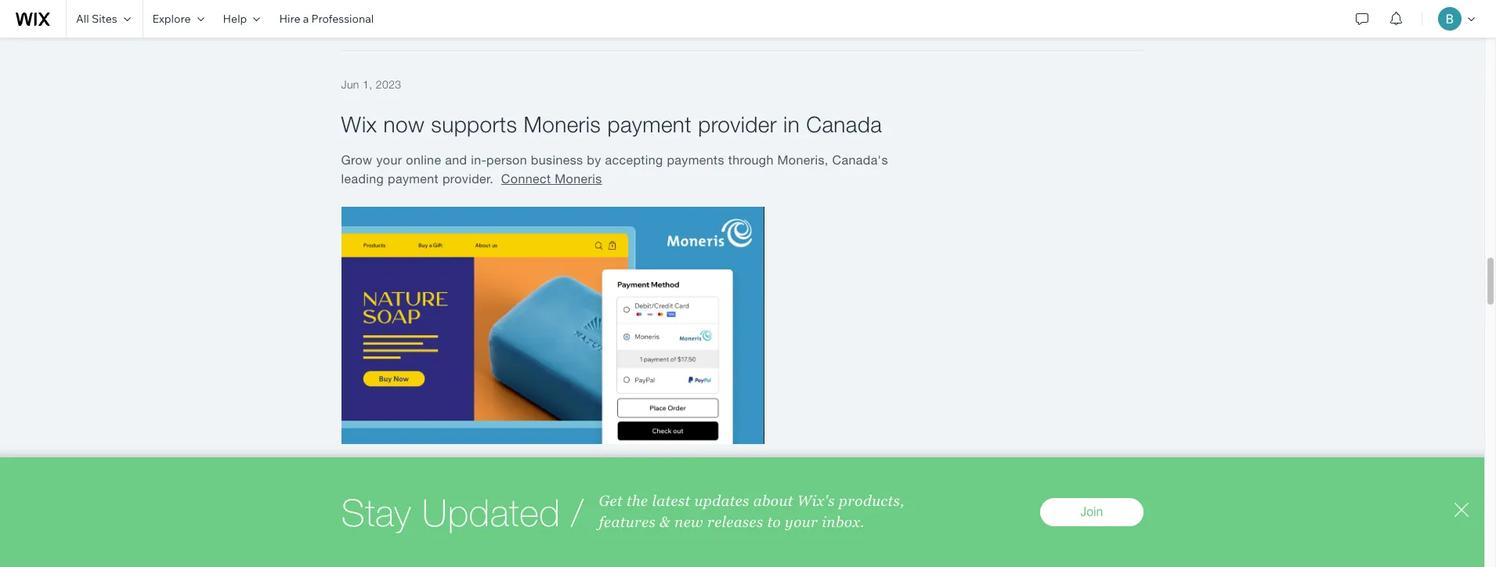 Task type: vqa. For each thing, say whether or not it's contained in the screenshot.
Sidebar ELEMENT
no



Task type: locate. For each thing, give the bounding box(es) containing it.
hire a professional link
[[270, 0, 383, 38]]

help button
[[214, 0, 270, 38]]

hire a professional
[[279, 12, 374, 26]]



Task type: describe. For each thing, give the bounding box(es) containing it.
all
[[76, 12, 89, 26]]

help
[[223, 12, 247, 26]]

hire
[[279, 12, 300, 26]]

all sites
[[76, 12, 117, 26]]

sites
[[92, 12, 117, 26]]

explore
[[152, 12, 191, 26]]

professional
[[311, 12, 374, 26]]

a
[[303, 12, 309, 26]]



